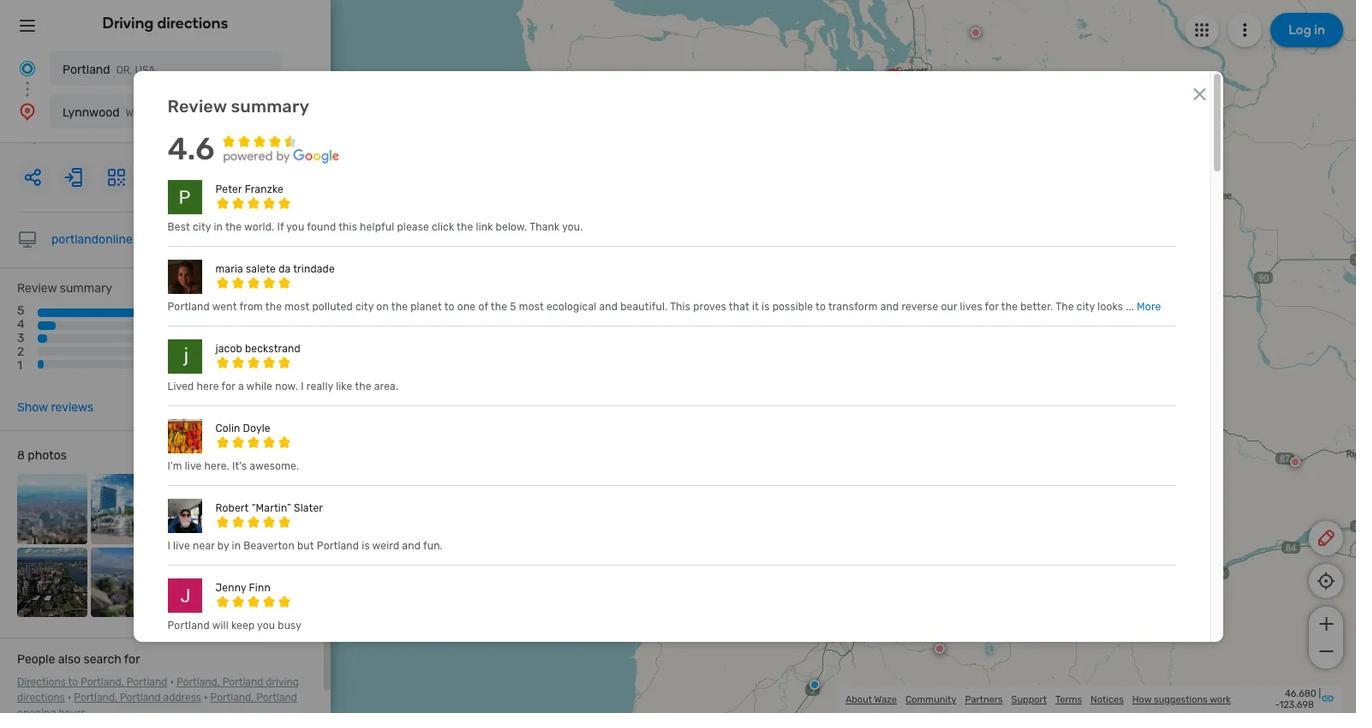 Task type: vqa. For each thing, say whether or not it's contained in the screenshot.
Lynnwood's the WA,
yes



Task type: locate. For each thing, give the bounding box(es) containing it.
wa, right lynnwood,
[[974, 75, 993, 88]]

pencil image
[[1316, 528, 1337, 548]]

search
[[84, 652, 121, 667]]

image 5 of portland, portland image
[[17, 547, 87, 617]]

or, usa
[[17, 132, 63, 147]]

-
[[1276, 699, 1280, 710]]

about waze community partners support terms notices how suggestions work
[[846, 694, 1231, 705]]

0 vertical spatial for
[[985, 301, 999, 313]]

current location image
[[17, 58, 38, 79]]

1 horizontal spatial you
[[286, 221, 305, 233]]

for left a
[[222, 381, 235, 393]]

directions up opening
[[17, 692, 65, 704]]

it
[[752, 301, 759, 313]]

1 vertical spatial or,
[[17, 132, 36, 147]]

lynnwood wa, usa
[[63, 105, 166, 120]]

1 horizontal spatial is
[[762, 301, 770, 313]]

is
[[762, 301, 770, 313], [362, 540, 370, 552]]

1 horizontal spatial in
[[232, 540, 241, 552]]

0 horizontal spatial i
[[168, 540, 171, 552]]

i right the now.
[[301, 381, 304, 393]]

directions
[[17, 676, 66, 688]]

the left better.
[[1002, 301, 1018, 313]]

0 vertical spatial 4.6
[[168, 130, 215, 167]]

support link
[[1012, 694, 1047, 705]]

summary up "franzke"
[[231, 96, 309, 117]]

jacob beckstrand
[[216, 343, 301, 355]]

usa inside lynnwood wa, usa
[[146, 107, 166, 119]]

driving
[[102, 14, 154, 33]]

link image
[[1321, 691, 1335, 705]]

summary
[[231, 96, 309, 117], [60, 281, 112, 296]]

0 horizontal spatial or,
[[17, 132, 36, 147]]

review summary up 4
[[17, 281, 112, 296]]

review summary
[[168, 96, 309, 117], [17, 281, 112, 296]]

0 vertical spatial wa,
[[974, 75, 993, 88]]

0 vertical spatial or,
[[116, 64, 133, 76]]

1 vertical spatial live
[[173, 540, 190, 552]]

portland went from the most polluted city on the planet to one of the 5 most ecological and beautiful. this proves that it is possible to transform and reverse our lives for the better. the city looks ... more
[[168, 301, 1162, 313]]

to
[[444, 301, 455, 313], [816, 301, 826, 313], [68, 676, 78, 688]]

more
[[1137, 301, 1162, 313]]

0 horizontal spatial to
[[68, 676, 78, 688]]

0 vertical spatial review
[[168, 96, 227, 117]]

1 horizontal spatial i
[[301, 381, 304, 393]]

beaverton
[[244, 540, 295, 552]]

usa down portland or, usa
[[146, 107, 166, 119]]

da
[[279, 263, 291, 275]]

review right lynnwood wa, usa
[[168, 96, 227, 117]]

the right the like
[[355, 381, 372, 393]]

franzke
[[245, 183, 284, 195]]

image 6 of portland, portland image
[[90, 547, 160, 617]]

portland, down the directions to portland, portland
[[74, 692, 117, 704]]

0 horizontal spatial you
[[257, 620, 275, 632]]

portland
[[63, 63, 110, 77], [168, 301, 210, 313], [317, 540, 359, 552], [168, 620, 210, 632], [127, 676, 167, 688], [222, 676, 263, 688], [120, 692, 161, 704], [256, 692, 297, 704]]

1 vertical spatial is
[[362, 540, 370, 552]]

1 vertical spatial directions
[[17, 692, 65, 704]]

|
[[1319, 688, 1321, 699]]

0 vertical spatial i
[[301, 381, 304, 393]]

directions inside portland, portland driving directions
[[17, 692, 65, 704]]

area.
[[374, 381, 399, 393]]

most left ecological
[[519, 301, 544, 313]]

1 horizontal spatial most
[[519, 301, 544, 313]]

live right i'm
[[185, 460, 202, 472]]

summary down the 'portlandonline.com'
[[60, 281, 112, 296]]

wa,
[[974, 75, 993, 88], [126, 107, 143, 119]]

doyle
[[243, 423, 271, 435]]

found
[[307, 221, 336, 233]]

in down peter
[[214, 221, 223, 233]]

for right 'lives'
[[985, 301, 999, 313]]

1 vertical spatial summary
[[60, 281, 112, 296]]

robert "martin" slater
[[216, 502, 323, 514]]

suggestions
[[1154, 694, 1208, 705]]

1 horizontal spatial or,
[[116, 64, 133, 76]]

possible
[[773, 301, 813, 313]]

0 horizontal spatial is
[[362, 540, 370, 552]]

0 vertical spatial review summary
[[168, 96, 309, 117]]

about
[[846, 694, 872, 705]]

partners
[[965, 694, 1003, 705]]

that
[[729, 301, 750, 313]]

2 most from the left
[[519, 301, 544, 313]]

0 horizontal spatial wa,
[[126, 107, 143, 119]]

city right best
[[193, 221, 211, 233]]

is right it
[[762, 301, 770, 313]]

4
[[17, 317, 25, 332]]

is left weird
[[362, 540, 370, 552]]

0 horizontal spatial 4.6
[[168, 130, 215, 167]]

5 right of
[[510, 301, 516, 313]]

1 horizontal spatial to
[[444, 301, 455, 313]]

or,
[[116, 64, 133, 76], [17, 132, 36, 147]]

0 horizontal spatial review
[[17, 281, 57, 296]]

salete
[[246, 263, 276, 275]]

1 horizontal spatial for
[[222, 381, 235, 393]]

1 horizontal spatial review summary
[[168, 96, 309, 117]]

most left polluted
[[285, 301, 310, 313]]

portland, right address
[[210, 692, 254, 704]]

1 vertical spatial for
[[222, 381, 235, 393]]

1 horizontal spatial 4.6
[[220, 295, 293, 351]]

location image
[[17, 101, 38, 122]]

show
[[17, 400, 48, 415]]

to down also
[[68, 676, 78, 688]]

portland inside portland, portland driving directions
[[222, 676, 263, 688]]

the left the link
[[457, 221, 473, 233]]

portland, up address
[[177, 676, 220, 688]]

jacob
[[216, 343, 242, 355]]

best city in the world. if you found this helpful please click the link below. thank you.
[[168, 221, 583, 233]]

1 horizontal spatial and
[[599, 301, 618, 313]]

portland,
[[81, 676, 124, 688], [177, 676, 220, 688], [74, 692, 117, 704], [210, 692, 254, 704]]

from
[[239, 301, 263, 313]]

usa
[[135, 64, 155, 76], [996, 75, 1018, 88], [146, 107, 166, 119], [39, 132, 63, 147]]

0 horizontal spatial most
[[285, 301, 310, 313]]

or, down location "icon"
[[17, 132, 36, 147]]

usa right lynnwood,
[[996, 75, 1018, 88]]

for
[[985, 301, 999, 313], [222, 381, 235, 393], [124, 652, 140, 667]]

directions
[[157, 14, 228, 33], [17, 692, 65, 704]]

driving directions
[[102, 14, 228, 33]]

you right if
[[286, 221, 305, 233]]

here
[[197, 381, 219, 393]]

and left reverse
[[881, 301, 899, 313]]

portlandonline.com link
[[51, 232, 160, 247]]

1 horizontal spatial wa,
[[974, 75, 993, 88]]

please
[[397, 221, 429, 233]]

0 vertical spatial summary
[[231, 96, 309, 117]]

0 horizontal spatial review summary
[[17, 281, 112, 296]]

or, up lynnwood wa, usa
[[116, 64, 133, 76]]

i left near
[[168, 540, 171, 552]]

here.
[[204, 460, 230, 472]]

5
[[510, 301, 516, 313], [17, 303, 24, 318]]

most
[[285, 301, 310, 313], [519, 301, 544, 313]]

to left one
[[444, 301, 455, 313]]

1
[[17, 359, 22, 373]]

to right possible
[[816, 301, 826, 313]]

wa, right lynnwood
[[126, 107, 143, 119]]

image 8 of portland, portland image
[[237, 547, 307, 617]]

wa, inside lynnwood wa, usa
[[126, 107, 143, 119]]

1 vertical spatial 4.6
[[220, 295, 293, 351]]

usa inside portland or, usa
[[135, 64, 155, 76]]

city left "on"
[[356, 301, 374, 313]]

ecological
[[547, 301, 597, 313]]

0 vertical spatial directions
[[157, 14, 228, 33]]

while
[[246, 381, 273, 393]]

in right by
[[232, 540, 241, 552]]

0 horizontal spatial 5
[[17, 303, 24, 318]]

usa down driving
[[135, 64, 155, 76]]

i
[[301, 381, 304, 393], [168, 540, 171, 552]]

fun.
[[423, 540, 443, 552]]

0 vertical spatial live
[[185, 460, 202, 472]]

0 horizontal spatial for
[[124, 652, 140, 667]]

the right the from
[[265, 301, 282, 313]]

5 up "3"
[[17, 303, 24, 318]]

portland, portland opening hours link
[[17, 692, 297, 713]]

2 vertical spatial for
[[124, 652, 140, 667]]

1 vertical spatial wa,
[[126, 107, 143, 119]]

image 2 of portland, portland image
[[90, 474, 160, 544]]

portland will keep you busy
[[168, 620, 302, 632]]

and left beautiful.
[[599, 301, 618, 313]]

1 horizontal spatial directions
[[157, 14, 228, 33]]

1 vertical spatial in
[[232, 540, 241, 552]]

you.
[[562, 221, 583, 233]]

live left near
[[173, 540, 190, 552]]

"martin"
[[252, 502, 291, 514]]

review summary up peter
[[168, 96, 309, 117]]

for right search
[[124, 652, 140, 667]]

portland, inside portland, portland driving directions
[[177, 676, 220, 688]]

you right the 'keep' on the bottom left of page
[[257, 620, 275, 632]]

reviews
[[51, 400, 94, 415]]

2
[[17, 345, 24, 359]]

0 horizontal spatial directions
[[17, 692, 65, 704]]

usa down lynnwood
[[39, 132, 63, 147]]

0 vertical spatial in
[[214, 221, 223, 233]]

portland, inside portland, portland opening hours
[[210, 692, 254, 704]]

directions right driving
[[157, 14, 228, 33]]

and left fun.
[[402, 540, 421, 552]]

0 horizontal spatial in
[[214, 221, 223, 233]]

people
[[17, 652, 55, 667]]

hours
[[59, 707, 86, 713]]

colin doyle
[[216, 423, 271, 435]]

beautiful.
[[621, 301, 668, 313]]

the right of
[[491, 301, 507, 313]]

city right the
[[1077, 301, 1095, 313]]

0 horizontal spatial summary
[[60, 281, 112, 296]]

review up 4
[[17, 281, 57, 296]]

1 vertical spatial i
[[168, 540, 171, 552]]

trindade
[[293, 263, 335, 275]]



Task type: describe. For each thing, give the bounding box(es) containing it.
8 photos
[[17, 448, 67, 463]]

slater
[[294, 502, 323, 514]]

portland, for portland, portland opening hours
[[210, 692, 254, 704]]

this
[[339, 221, 357, 233]]

5 4 3 2 1
[[17, 303, 25, 373]]

zoom in image
[[1316, 614, 1337, 634]]

the
[[1056, 301, 1074, 313]]

46.680 | -123.698
[[1276, 688, 1321, 710]]

better.
[[1021, 301, 1054, 313]]

helpful
[[360, 221, 394, 233]]

portland or, usa
[[63, 63, 155, 77]]

lived
[[168, 381, 194, 393]]

image 4 of portland, portland image
[[237, 474, 307, 544]]

driving
[[266, 676, 299, 688]]

went
[[212, 301, 237, 313]]

wa, for lynnwood
[[126, 107, 143, 119]]

show reviews
[[17, 400, 94, 415]]

i'm
[[168, 460, 182, 472]]

live for near
[[173, 540, 190, 552]]

lived here for a while now. i really like the area.
[[168, 381, 399, 393]]

portland, for portland, portland address
[[74, 692, 117, 704]]

image 1 of portland, portland image
[[17, 474, 87, 544]]

8
[[17, 448, 25, 463]]

portland, for portland, portland driving directions
[[177, 676, 220, 688]]

lynnwood, wa, usa
[[916, 75, 1018, 88]]

x image
[[1190, 84, 1210, 105]]

i'm live here. it's awesome.
[[168, 460, 299, 472]]

3
[[17, 331, 24, 346]]

0 horizontal spatial city
[[193, 221, 211, 233]]

our
[[941, 301, 958, 313]]

directions to portland, portland link
[[17, 676, 167, 688]]

usa for lynnwood,
[[996, 75, 1018, 88]]

opening
[[17, 707, 56, 713]]

really
[[307, 381, 333, 393]]

jenny finn
[[216, 582, 271, 594]]

46.680
[[1285, 688, 1317, 699]]

near
[[193, 540, 215, 552]]

beckstrand
[[245, 343, 301, 355]]

jenny
[[216, 582, 246, 594]]

by
[[218, 540, 229, 552]]

weird
[[372, 540, 400, 552]]

partners link
[[965, 694, 1003, 705]]

support
[[1012, 694, 1047, 705]]

portland, portland address
[[74, 692, 201, 704]]

thank
[[530, 221, 560, 233]]

robert
[[216, 502, 249, 514]]

the right "on"
[[391, 301, 408, 313]]

5 inside 5 4 3 2 1
[[17, 303, 24, 318]]

notices link
[[1091, 694, 1124, 705]]

lynnwood,
[[916, 75, 972, 88]]

photos
[[28, 448, 67, 463]]

of
[[479, 301, 488, 313]]

one
[[457, 301, 476, 313]]

click
[[432, 221, 454, 233]]

portland inside portland, portland opening hours
[[256, 692, 297, 704]]

zoom out image
[[1316, 641, 1337, 662]]

terms link
[[1056, 694, 1082, 705]]

busy
[[278, 620, 302, 632]]

portland, portland address link
[[74, 692, 201, 704]]

transform
[[829, 301, 878, 313]]

1 horizontal spatial city
[[356, 301, 374, 313]]

will
[[212, 620, 229, 632]]

1 most from the left
[[285, 301, 310, 313]]

but
[[297, 540, 314, 552]]

1 vertical spatial you
[[257, 620, 275, 632]]

finn
[[249, 582, 271, 594]]

terms
[[1056, 694, 1082, 705]]

waze
[[875, 694, 897, 705]]

image 7 of portland, portland image
[[164, 547, 234, 617]]

awesome.
[[250, 460, 299, 472]]

colin
[[216, 423, 240, 435]]

how
[[1133, 694, 1152, 705]]

2 horizontal spatial to
[[816, 301, 826, 313]]

community link
[[906, 694, 957, 705]]

1 vertical spatial review summary
[[17, 281, 112, 296]]

notices
[[1091, 694, 1124, 705]]

computer image
[[17, 230, 38, 250]]

2 horizontal spatial city
[[1077, 301, 1095, 313]]

0 vertical spatial you
[[286, 221, 305, 233]]

directions to portland, portland
[[17, 676, 167, 688]]

it's
[[232, 460, 247, 472]]

123.698
[[1280, 699, 1315, 710]]

0 vertical spatial is
[[762, 301, 770, 313]]

proves
[[693, 301, 727, 313]]

planet
[[411, 301, 442, 313]]

image 3 of portland, portland image
[[164, 474, 234, 544]]

or, inside portland or, usa
[[116, 64, 133, 76]]

also
[[58, 652, 81, 667]]

lynnwood
[[63, 105, 120, 120]]

link
[[476, 221, 493, 233]]

keep
[[231, 620, 255, 632]]

the left "world."
[[225, 221, 242, 233]]

1 horizontal spatial 5
[[510, 301, 516, 313]]

how suggestions work link
[[1133, 694, 1231, 705]]

0 horizontal spatial and
[[402, 540, 421, 552]]

live for here.
[[185, 460, 202, 472]]

1 vertical spatial review
[[17, 281, 57, 296]]

2 horizontal spatial for
[[985, 301, 999, 313]]

below.
[[496, 221, 527, 233]]

2 horizontal spatial and
[[881, 301, 899, 313]]

wa, for lynnwood,
[[974, 75, 993, 88]]

usa for portland
[[135, 64, 155, 76]]

now.
[[275, 381, 298, 393]]

address
[[163, 692, 201, 704]]

portland, portland driving directions
[[17, 676, 299, 704]]

looks
[[1098, 301, 1124, 313]]

peter franzke
[[216, 183, 284, 195]]

about waze link
[[846, 694, 897, 705]]

1 horizontal spatial summary
[[231, 96, 309, 117]]

work
[[1210, 694, 1231, 705]]

1 horizontal spatial review
[[168, 96, 227, 117]]

usa for lynnwood
[[146, 107, 166, 119]]

portland, down search
[[81, 676, 124, 688]]



